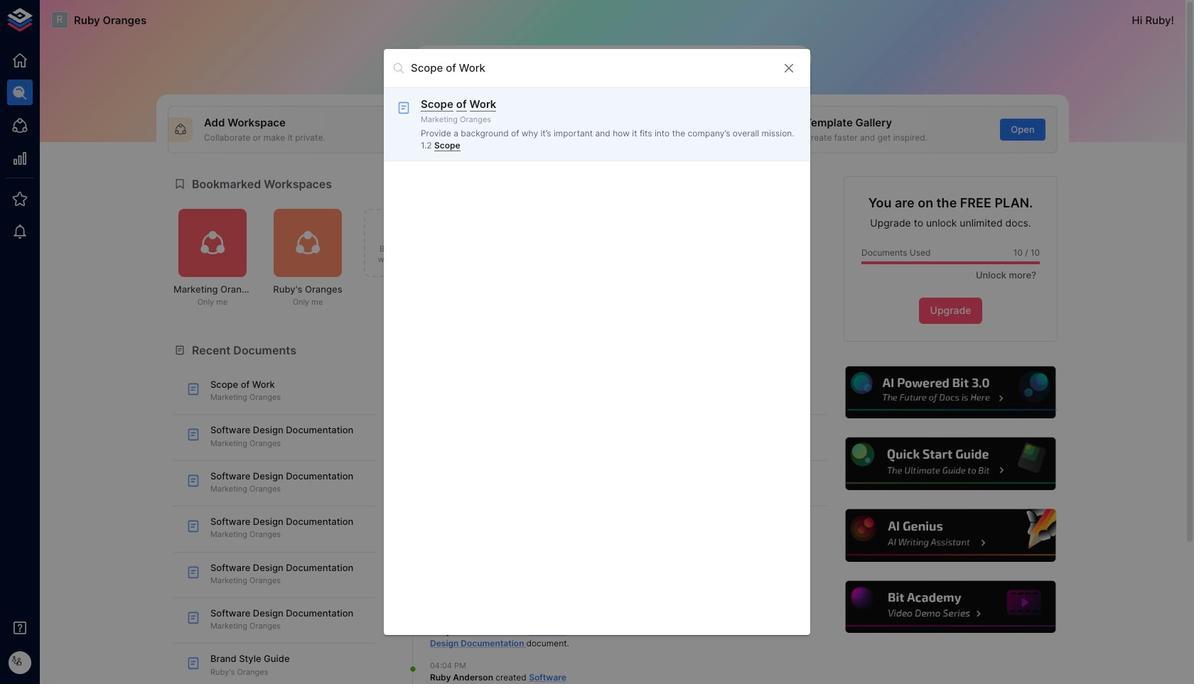 Task type: locate. For each thing, give the bounding box(es) containing it.
help image
[[844, 365, 1058, 421], [844, 436, 1058, 493], [844, 508, 1058, 564], [844, 580, 1058, 636]]

dialog
[[384, 49, 811, 636]]

1 help image from the top
[[844, 365, 1058, 421]]

Search documents, folders and workspaces... text field
[[411, 57, 771, 79]]



Task type: vqa. For each thing, say whether or not it's contained in the screenshot.
reading in the bottom of the page
no



Task type: describe. For each thing, give the bounding box(es) containing it.
3 help image from the top
[[844, 508, 1058, 564]]

4 help image from the top
[[844, 580, 1058, 636]]

2 help image from the top
[[844, 436, 1058, 493]]



